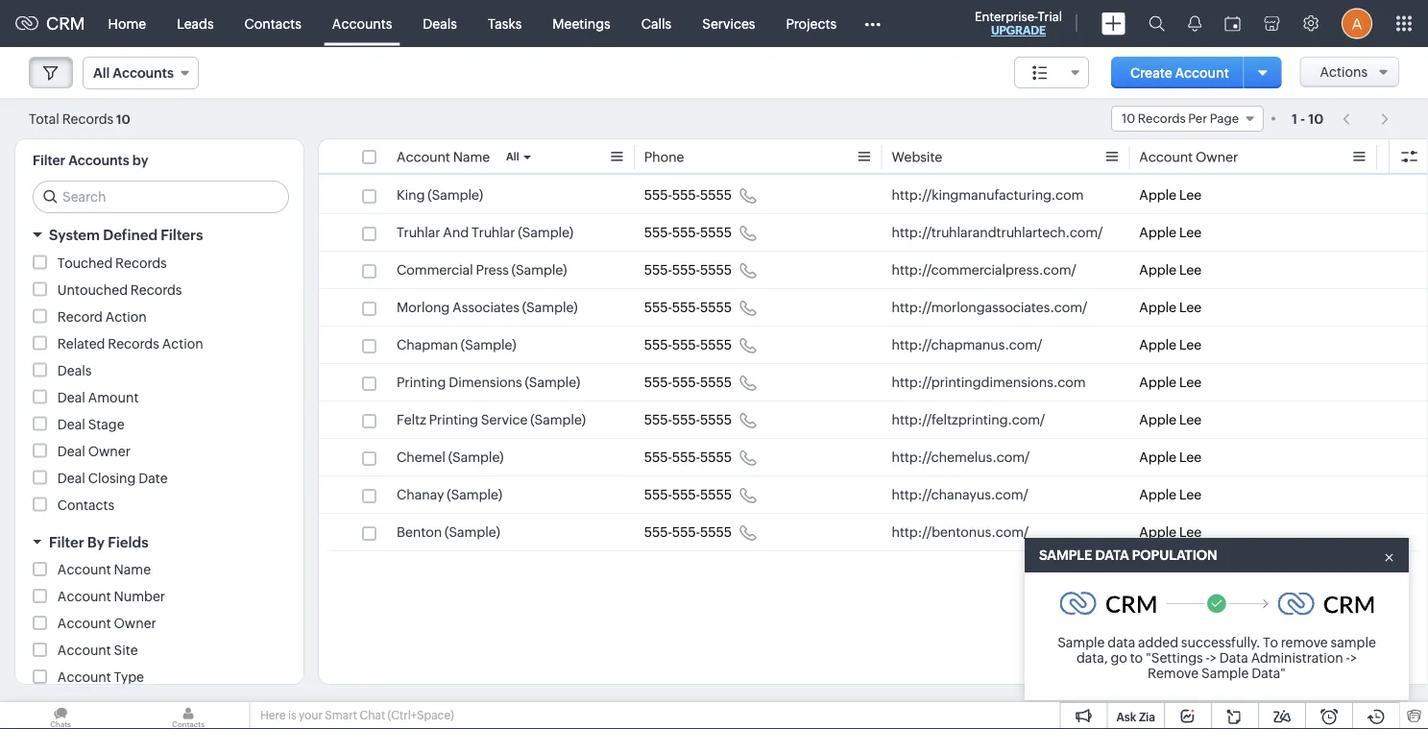 Task type: describe. For each thing, give the bounding box(es) containing it.
data,
[[1077, 650, 1108, 666]]

account down "10 records per page"
[[1140, 149, 1193, 165]]

commercial press (sample)
[[397, 262, 567, 278]]

create menu image
[[1102, 12, 1126, 35]]

data
[[1108, 635, 1136, 650]]

5555 for http://morlongassociates.com/
[[700, 300, 732, 315]]

is
[[288, 709, 296, 722]]

account name for account number
[[57, 562, 151, 577]]

total
[[29, 111, 59, 126]]

2 vertical spatial owner
[[114, 616, 156, 631]]

here
[[260, 709, 286, 722]]

(sample) inside the chanay (sample) link
[[447, 487, 502, 502]]

deal closing date
[[57, 470, 168, 486]]

5555 for http://printingdimensions.com
[[700, 375, 732, 390]]

apple lee for http://truhlarandtruhlartech.com/
[[1140, 225, 1202, 240]]

home
[[108, 16, 146, 31]]

successfully.
[[1182, 635, 1261, 650]]

contacts image
[[128, 702, 249, 729]]

contacts link
[[229, 0, 317, 47]]

apple lee for http://chemelus.com/
[[1140, 450, 1202, 465]]

http://truhlarandtruhlartech.com/
[[892, 225, 1103, 240]]

10 Records Per Page field
[[1111, 106, 1264, 132]]

row group containing king (sample)
[[319, 177, 1429, 551]]

lee for http://chemelus.com/
[[1180, 450, 1202, 465]]

crm link
[[15, 14, 85, 33]]

lee for http://kingmanufacturing.com
[[1180, 187, 1202, 203]]

5555 for http://chemelus.com/
[[700, 450, 732, 465]]

chemel
[[397, 450, 446, 465]]

ask zia
[[1117, 710, 1156, 723]]

number
[[114, 589, 165, 604]]

555-555-5555 for chemel (sample)
[[644, 450, 732, 465]]

home link
[[93, 0, 162, 47]]

http://chemelus.com/ link
[[892, 448, 1030, 467]]

feltz printing service (sample) link
[[397, 410, 586, 429]]

account left number
[[57, 589, 111, 604]]

press
[[476, 262, 509, 278]]

1 vertical spatial action
[[162, 336, 203, 351]]

meetings link
[[537, 0, 626, 47]]

10 for 1 - 10
[[1309, 111, 1324, 126]]

create account button
[[1111, 57, 1249, 88]]

account up king
[[397, 149, 450, 165]]

(sample) inside printing dimensions (sample) link
[[525, 375, 580, 390]]

morlong associates (sample) link
[[397, 298, 578, 317]]

type
[[114, 670, 144, 685]]

accounts for filter accounts by
[[68, 153, 129, 168]]

http://bentonus.com/
[[892, 525, 1029, 540]]

0 horizontal spatial contacts
[[57, 497, 114, 513]]

projects link
[[771, 0, 852, 47]]

2 vertical spatial sample
[[1202, 666, 1249, 681]]

1 horizontal spatial contacts
[[245, 16, 301, 31]]

tasks
[[488, 16, 522, 31]]

projects
[[786, 16, 837, 31]]

account site
[[57, 643, 138, 658]]

remove
[[1148, 666, 1199, 681]]

http://chanayus.com/
[[892, 487, 1029, 502]]

apple for http://feltzprinting.com/
[[1140, 412, 1177, 428]]

search image
[[1149, 15, 1165, 32]]

page
[[1210, 111, 1239, 126]]

2 truhlar from the left
[[472, 225, 515, 240]]

records for untouched
[[131, 282, 182, 297]]

http://kingmanufacturing.com link
[[892, 185, 1084, 205]]

untouched
[[57, 282, 128, 297]]

1 horizontal spatial -
[[1301, 111, 1306, 126]]

http://bentonus.com/ link
[[892, 523, 1029, 542]]

deal for deal owner
[[57, 443, 85, 459]]

(sample) inside commercial press (sample) link
[[512, 262, 567, 278]]

by
[[132, 153, 148, 168]]

555-555-5555 for truhlar and truhlar (sample)
[[644, 225, 732, 240]]

(sample) inside chapman (sample) link
[[461, 337, 516, 353]]

deals inside deals link
[[423, 16, 457, 31]]

apple lee for http://chapmanus.com/
[[1140, 337, 1202, 353]]

commercial
[[397, 262, 473, 278]]

http://morlongassociates.com/ link
[[892, 298, 1088, 317]]

account up account type
[[57, 643, 111, 658]]

apple lee for http://bentonus.com/
[[1140, 525, 1202, 540]]

sample data population
[[1039, 548, 1218, 563]]

go
[[1111, 650, 1128, 666]]

0 vertical spatial owner
[[1196, 149, 1239, 165]]

http://printingdimensions.com
[[892, 375, 1086, 390]]

record
[[57, 309, 103, 324]]

population
[[1132, 548, 1218, 563]]

name for account number
[[114, 562, 151, 577]]

(sample) inside the benton (sample) link
[[445, 525, 500, 540]]

phone
[[644, 149, 684, 165]]

lee for http://printingdimensions.com
[[1180, 375, 1202, 390]]

http://printingdimensions.com link
[[892, 373, 1086, 392]]

http://chemelus.com/
[[892, 450, 1030, 465]]

chapman
[[397, 337, 458, 353]]

Search text field
[[34, 182, 288, 212]]

apple for http://truhlarandtruhlartech.com/
[[1140, 225, 1177, 240]]

1
[[1292, 111, 1298, 126]]

enterprise-trial upgrade
[[975, 9, 1063, 37]]

10 for total records 10
[[116, 112, 130, 126]]

1 truhlar from the left
[[397, 225, 440, 240]]

deal for deal closing date
[[57, 470, 85, 486]]

sample for sample data population
[[1039, 548, 1093, 563]]

apple for http://morlongassociates.com/
[[1140, 300, 1177, 315]]

chat
[[360, 709, 385, 722]]

account type
[[57, 670, 144, 685]]

all for all
[[506, 151, 519, 163]]

http://chapmanus.com/ link
[[892, 335, 1043, 355]]

meetings
[[553, 16, 611, 31]]

signals image
[[1188, 15, 1202, 32]]

tasks link
[[473, 0, 537, 47]]

(sample) inside the king (sample) link
[[428, 187, 483, 203]]

chemel (sample) link
[[397, 448, 504, 467]]

lee for http://bentonus.com/
[[1180, 525, 1202, 540]]

deal stage
[[57, 416, 124, 432]]

apple lee for http://feltzprinting.com/
[[1140, 412, 1202, 428]]

filter by fields
[[49, 534, 149, 550]]

sample
[[1331, 635, 1377, 650]]

king (sample)
[[397, 187, 483, 203]]

smart
[[325, 709, 357, 722]]

records for touched
[[115, 255, 167, 270]]

date
[[139, 470, 168, 486]]

apple lee for http://commercialpress.com/
[[1140, 262, 1202, 278]]

lee for http://commercialpress.com/
[[1180, 262, 1202, 278]]

profile image
[[1342, 8, 1373, 39]]

apple lee for http://kingmanufacturing.com
[[1140, 187, 1202, 203]]

account down account site
[[57, 670, 111, 685]]

deal amount
[[57, 390, 139, 405]]

system
[[49, 227, 100, 244]]

defined
[[103, 227, 158, 244]]

http://chapmanus.com/
[[892, 337, 1043, 353]]

0 vertical spatial accounts
[[332, 16, 392, 31]]

king
[[397, 187, 425, 203]]

chapman (sample)
[[397, 337, 516, 353]]

chapman (sample) link
[[397, 335, 516, 355]]

2 horizontal spatial -
[[1346, 650, 1351, 666]]

morlong
[[397, 300, 450, 315]]

account up account site
[[57, 616, 111, 631]]

account down by
[[57, 562, 111, 577]]

555-555-5555 for chanay (sample)
[[644, 487, 732, 502]]

chanay
[[397, 487, 444, 502]]

5555 for http://truhlarandtruhlartech.com/
[[700, 225, 732, 240]]

benton (sample)
[[397, 525, 500, 540]]

crm
[[46, 14, 85, 33]]

5555 for http://chanayus.com/
[[700, 487, 732, 502]]

555-555-5555 for feltz printing service (sample)
[[644, 412, 732, 428]]

2 > from the left
[[1351, 650, 1358, 666]]

1 vertical spatial account owner
[[57, 616, 156, 631]]

1 vertical spatial printing
[[429, 412, 478, 428]]

0 horizontal spatial -
[[1206, 650, 1210, 666]]

all for all accounts
[[93, 65, 110, 81]]

and
[[443, 225, 469, 240]]



Task type: locate. For each thing, give the bounding box(es) containing it.
10 down all accounts
[[116, 112, 130, 126]]

lee for http://chapmanus.com/
[[1180, 337, 1202, 353]]

5 apple lee from the top
[[1140, 337, 1202, 353]]

1 horizontal spatial account owner
[[1140, 149, 1239, 165]]

10 down create in the right top of the page
[[1122, 111, 1136, 126]]

total records 10
[[29, 111, 130, 126]]

1 horizontal spatial 10
[[1122, 111, 1136, 126]]

filter down the "total"
[[33, 153, 65, 168]]

555-555-5555 for printing dimensions (sample)
[[644, 375, 732, 390]]

crm image
[[1278, 592, 1374, 615]]

555-555-5555 for chapman (sample)
[[644, 337, 732, 353]]

system defined filters
[[49, 227, 203, 244]]

touched
[[57, 255, 113, 270]]

all inside field
[[93, 65, 110, 81]]

10 5555 from the top
[[700, 525, 732, 540]]

accounts inside field
[[113, 65, 174, 81]]

records for related
[[108, 336, 159, 351]]

records for total
[[62, 111, 114, 126]]

0 horizontal spatial account name
[[57, 562, 151, 577]]

administration
[[1251, 650, 1344, 666]]

account name
[[397, 149, 490, 165], [57, 562, 151, 577]]

(sample) right the service at the left bottom of page
[[531, 412, 586, 428]]

7 apple lee from the top
[[1140, 412, 1202, 428]]

related
[[57, 336, 105, 351]]

0 vertical spatial all
[[93, 65, 110, 81]]

data"
[[1252, 666, 1286, 681]]

1 5555 from the top
[[700, 187, 732, 203]]

deal for deal stage
[[57, 416, 85, 432]]

stage
[[88, 416, 124, 432]]

2 5555 from the top
[[700, 225, 732, 240]]

0 vertical spatial account name
[[397, 149, 490, 165]]

http://kingmanufacturing.com
[[892, 187, 1084, 203]]

> right "settings
[[1210, 650, 1217, 666]]

record action
[[57, 309, 147, 324]]

apple for http://chanayus.com/
[[1140, 487, 1177, 502]]

accounts left deals link
[[332, 16, 392, 31]]

(sample)
[[428, 187, 483, 203], [518, 225, 574, 240], [512, 262, 567, 278], [522, 300, 578, 315], [461, 337, 516, 353], [525, 375, 580, 390], [531, 412, 586, 428], [448, 450, 504, 465], [447, 487, 502, 502], [445, 525, 500, 540]]

1 horizontal spatial name
[[453, 149, 490, 165]]

your
[[299, 709, 323, 722]]

10 lee from the top
[[1180, 525, 1202, 540]]

2 vertical spatial accounts
[[68, 153, 129, 168]]

apple for http://chapmanus.com/
[[1140, 337, 1177, 353]]

555-555-5555
[[644, 187, 732, 203], [644, 225, 732, 240], [644, 262, 732, 278], [644, 300, 732, 315], [644, 337, 732, 353], [644, 375, 732, 390], [644, 412, 732, 428], [644, 450, 732, 465], [644, 487, 732, 502], [644, 525, 732, 540]]

deals down the related on the left top of the page
[[57, 363, 92, 378]]

records down record action
[[108, 336, 159, 351]]

records left per at the top of page
[[1138, 111, 1186, 126]]

(sample) up 'and'
[[428, 187, 483, 203]]

deals left "tasks" link
[[423, 16, 457, 31]]

accounts left by
[[68, 153, 129, 168]]

lee for http://chanayus.com/
[[1180, 487, 1202, 502]]

1 vertical spatial deals
[[57, 363, 92, 378]]

-
[[1301, 111, 1306, 126], [1206, 650, 1210, 666], [1346, 650, 1351, 666]]

(ctrl+space)
[[388, 709, 454, 722]]

1 vertical spatial owner
[[88, 443, 131, 459]]

0 horizontal spatial data
[[1096, 548, 1129, 563]]

records down touched records
[[131, 282, 182, 297]]

data
[[1096, 548, 1129, 563], [1220, 650, 1249, 666]]

2 horizontal spatial 10
[[1309, 111, 1324, 126]]

1 vertical spatial sample
[[1058, 635, 1105, 650]]

5 lee from the top
[[1180, 337, 1202, 353]]

3 apple lee from the top
[[1140, 262, 1202, 278]]

deal down deal owner
[[57, 470, 85, 486]]

account owner down account number
[[57, 616, 156, 631]]

9 5555 from the top
[[700, 487, 732, 502]]

morlong associates (sample)
[[397, 300, 578, 315]]

3 5555 from the top
[[700, 262, 732, 278]]

lee for http://feltzprinting.com/
[[1180, 412, 1202, 428]]

signals element
[[1177, 0, 1213, 47]]

555-555-5555 for commercial press (sample)
[[644, 262, 732, 278]]

1 horizontal spatial action
[[162, 336, 203, 351]]

apple lee
[[1140, 187, 1202, 203], [1140, 225, 1202, 240], [1140, 262, 1202, 278], [1140, 300, 1202, 315], [1140, 337, 1202, 353], [1140, 375, 1202, 390], [1140, 412, 1202, 428], [1140, 450, 1202, 465], [1140, 487, 1202, 502], [1140, 525, 1202, 540]]

4 apple from the top
[[1140, 300, 1177, 315]]

0 vertical spatial printing
[[397, 375, 446, 390]]

account owner down 10 records per page field
[[1140, 149, 1239, 165]]

zia
[[1139, 710, 1156, 723]]

555-555-5555 for benton (sample)
[[644, 525, 732, 540]]

6 apple lee from the top
[[1140, 375, 1202, 390]]

accounts link
[[317, 0, 408, 47]]

commercial press (sample) link
[[397, 260, 567, 280]]

name up the king (sample) link
[[453, 149, 490, 165]]

website
[[892, 149, 943, 165]]

7 555-555-5555 from the top
[[644, 412, 732, 428]]

8 apple lee from the top
[[1140, 450, 1202, 465]]

profile element
[[1331, 0, 1384, 47]]

3 deal from the top
[[57, 443, 85, 459]]

5555 for http://bentonus.com/
[[700, 525, 732, 540]]

1 > from the left
[[1210, 650, 1217, 666]]

apple lee for http://printingdimensions.com
[[1140, 375, 1202, 390]]

6 5555 from the top
[[700, 375, 732, 390]]

actions
[[1320, 64, 1368, 80]]

(sample) inside chemel (sample) "link"
[[448, 450, 504, 465]]

10 inside total records 10
[[116, 112, 130, 126]]

records down defined
[[115, 255, 167, 270]]

leads
[[177, 16, 214, 31]]

(sample) down the chanay (sample) link
[[445, 525, 500, 540]]

apple lee for http://morlongassociates.com/
[[1140, 300, 1202, 315]]

calls link
[[626, 0, 687, 47]]

accounts for all accounts
[[113, 65, 174, 81]]

0 horizontal spatial 10
[[116, 112, 130, 126]]

search element
[[1137, 0, 1177, 47]]

0 vertical spatial data
[[1096, 548, 1129, 563]]

filter inside dropdown button
[[49, 534, 84, 550]]

apple
[[1140, 187, 1177, 203], [1140, 225, 1177, 240], [1140, 262, 1177, 278], [1140, 300, 1177, 315], [1140, 337, 1177, 353], [1140, 375, 1177, 390], [1140, 412, 1177, 428], [1140, 450, 1177, 465], [1140, 487, 1177, 502], [1140, 525, 1177, 540]]

filter for filter accounts by
[[33, 153, 65, 168]]

(sample) up the service at the left bottom of page
[[525, 375, 580, 390]]

1 horizontal spatial all
[[506, 151, 519, 163]]

7 lee from the top
[[1180, 412, 1202, 428]]

1 vertical spatial account name
[[57, 562, 151, 577]]

10 apple lee from the top
[[1140, 525, 1202, 540]]

1 vertical spatial filter
[[49, 534, 84, 550]]

touched records
[[57, 255, 167, 270]]

all up the "truhlar and truhlar (sample)" link
[[506, 151, 519, 163]]

6 555-555-5555 from the top
[[644, 375, 732, 390]]

6 lee from the top
[[1180, 375, 1202, 390]]

(sample) up commercial press (sample) link
[[518, 225, 574, 240]]

http://morlongassociates.com/
[[892, 300, 1088, 315]]

5555 for http://kingmanufacturing.com
[[700, 187, 732, 203]]

None field
[[1015, 57, 1089, 88]]

2 apple from the top
[[1140, 225, 1177, 240]]

1 horizontal spatial deals
[[423, 16, 457, 31]]

555-555-5555 for king (sample)
[[644, 187, 732, 203]]

data inside sample data added successfully. to remove sample data, go to "settings -> data administration -> remove sample data"
[[1220, 650, 1249, 666]]

4 555-555-5555 from the top
[[644, 300, 732, 315]]

deals
[[423, 16, 457, 31], [57, 363, 92, 378]]

> right remove
[[1351, 650, 1358, 666]]

all up total records 10
[[93, 65, 110, 81]]

3 lee from the top
[[1180, 262, 1202, 278]]

all
[[93, 65, 110, 81], [506, 151, 519, 163]]

apple for http://bentonus.com/
[[1140, 525, 1177, 540]]

apple for http://chemelus.com/
[[1140, 450, 1177, 465]]

1 - 10
[[1292, 111, 1324, 126]]

4 5555 from the top
[[700, 300, 732, 315]]

0 horizontal spatial truhlar
[[397, 225, 440, 240]]

8 5555 from the top
[[700, 450, 732, 465]]

per
[[1189, 111, 1208, 126]]

2 555-555-5555 from the top
[[644, 225, 732, 240]]

deal left the stage
[[57, 416, 85, 432]]

5555 for http://chapmanus.com/
[[700, 337, 732, 353]]

0 horizontal spatial name
[[114, 562, 151, 577]]

0 vertical spatial account owner
[[1140, 149, 1239, 165]]

1 vertical spatial data
[[1220, 650, 1249, 666]]

5 apple from the top
[[1140, 337, 1177, 353]]

to
[[1263, 635, 1279, 650]]

(sample) up printing dimensions (sample) at the bottom left of the page
[[461, 337, 516, 353]]

deal down deal stage
[[57, 443, 85, 459]]

account up per at the top of page
[[1175, 65, 1229, 80]]

- right 1
[[1301, 111, 1306, 126]]

10
[[1309, 111, 1324, 126], [1122, 111, 1136, 126], [116, 112, 130, 126]]

5555
[[700, 187, 732, 203], [700, 225, 732, 240], [700, 262, 732, 278], [700, 300, 732, 315], [700, 337, 732, 353], [700, 375, 732, 390], [700, 412, 732, 428], [700, 450, 732, 465], [700, 487, 732, 502], [700, 525, 732, 540]]

accounts down home link on the left of the page
[[113, 65, 174, 81]]

4 deal from the top
[[57, 470, 85, 486]]

feltz
[[397, 412, 426, 428]]

records inside field
[[1138, 111, 1186, 126]]

All Accounts field
[[83, 57, 199, 89]]

contacts down the closing
[[57, 497, 114, 513]]

filter accounts by
[[33, 153, 148, 168]]

0 horizontal spatial action
[[105, 309, 147, 324]]

0 horizontal spatial >
[[1210, 650, 1217, 666]]

- right remove
[[1346, 650, 1351, 666]]

6 apple from the top
[[1140, 375, 1177, 390]]

chemel (sample)
[[397, 450, 504, 465]]

account
[[1175, 65, 1229, 80], [397, 149, 450, 165], [1140, 149, 1193, 165], [57, 562, 111, 577], [57, 589, 111, 604], [57, 616, 111, 631], [57, 643, 111, 658], [57, 670, 111, 685]]

(sample) right "associates"
[[522, 300, 578, 315]]

truhlar up 'press'
[[472, 225, 515, 240]]

apple for http://commercialpress.com/
[[1140, 262, 1177, 278]]

"settings
[[1146, 650, 1203, 666]]

name up number
[[114, 562, 151, 577]]

555-
[[644, 187, 672, 203], [672, 187, 700, 203], [644, 225, 672, 240], [672, 225, 700, 240], [644, 262, 672, 278], [672, 262, 700, 278], [644, 300, 672, 315], [672, 300, 700, 315], [644, 337, 672, 353], [672, 337, 700, 353], [644, 375, 672, 390], [672, 375, 700, 390], [644, 412, 672, 428], [672, 412, 700, 428], [644, 450, 672, 465], [672, 450, 700, 465], [644, 487, 672, 502], [672, 487, 700, 502], [644, 525, 672, 540], [672, 525, 700, 540]]

benton
[[397, 525, 442, 540]]

owner up the closing
[[88, 443, 131, 459]]

deals link
[[408, 0, 473, 47]]

records for 10
[[1138, 111, 1186, 126]]

1 vertical spatial contacts
[[57, 497, 114, 513]]

lee for http://morlongassociates.com/
[[1180, 300, 1202, 315]]

size image
[[1033, 64, 1048, 82]]

account name up the king (sample) link
[[397, 149, 490, 165]]

account name for all
[[397, 149, 490, 165]]

2 lee from the top
[[1180, 225, 1202, 240]]

contacts
[[245, 16, 301, 31], [57, 497, 114, 513]]

sample
[[1039, 548, 1093, 563], [1058, 635, 1105, 650], [1202, 666, 1249, 681]]

5555 for http://feltzprinting.com/
[[700, 412, 732, 428]]

4 lee from the top
[[1180, 300, 1202, 315]]

1 lee from the top
[[1180, 187, 1202, 203]]

7 5555 from the top
[[700, 412, 732, 428]]

10 right 1
[[1309, 111, 1324, 126]]

added
[[1138, 635, 1179, 650]]

(sample) inside the "truhlar and truhlar (sample)" link
[[518, 225, 574, 240]]

0 vertical spatial sample
[[1039, 548, 1093, 563]]

printing up chemel (sample)
[[429, 412, 478, 428]]

truhlar and truhlar (sample) link
[[397, 223, 574, 242]]

chanay (sample) link
[[397, 485, 502, 504]]

(sample) inside 'morlong associates (sample)' link
[[522, 300, 578, 315]]

1 deal from the top
[[57, 390, 85, 405]]

1 horizontal spatial account name
[[397, 149, 490, 165]]

2 apple lee from the top
[[1140, 225, 1202, 240]]

0 vertical spatial action
[[105, 309, 147, 324]]

king (sample) link
[[397, 185, 483, 205]]

(sample) down feltz printing service (sample) link
[[448, 450, 504, 465]]

create account
[[1131, 65, 1229, 80]]

1 horizontal spatial truhlar
[[472, 225, 515, 240]]

1 horizontal spatial data
[[1220, 650, 1249, 666]]

0 horizontal spatial deals
[[57, 363, 92, 378]]

filter by fields button
[[15, 525, 304, 559]]

3 apple from the top
[[1140, 262, 1177, 278]]

lee for http://truhlarandtruhlartech.com/
[[1180, 225, 1202, 240]]

filter left by
[[49, 534, 84, 550]]

feltz printing service (sample)
[[397, 412, 586, 428]]

sample data added successfully. to remove sample data, go to "settings -> data administration -> remove sample data"
[[1058, 635, 1377, 681]]

555-555-5555 for morlong associates (sample)
[[644, 300, 732, 315]]

create menu element
[[1090, 0, 1137, 47]]

calls
[[641, 16, 672, 31]]

data left data" at right
[[1220, 650, 1249, 666]]

5 555-555-5555 from the top
[[644, 337, 732, 353]]

filter for filter by fields
[[49, 534, 84, 550]]

apple for http://printingdimensions.com
[[1140, 375, 1177, 390]]

calendar image
[[1225, 16, 1241, 31]]

5555 for http://commercialpress.com/
[[700, 262, 732, 278]]

action
[[105, 309, 147, 324], [162, 336, 203, 351]]

0 vertical spatial contacts
[[245, 16, 301, 31]]

chats image
[[0, 702, 121, 729]]

printing dimensions (sample) link
[[397, 373, 580, 392]]

service
[[481, 412, 528, 428]]

1 apple from the top
[[1140, 187, 1177, 203]]

truhlar and truhlar (sample)
[[397, 225, 574, 240]]

row group
[[319, 177, 1429, 551]]

0 vertical spatial name
[[453, 149, 490, 165]]

data left population
[[1096, 548, 1129, 563]]

(sample) down chemel (sample)
[[447, 487, 502, 502]]

navigation
[[1334, 105, 1400, 133]]

0 horizontal spatial all
[[93, 65, 110, 81]]

1 horizontal spatial >
[[1351, 650, 1358, 666]]

printing down chapman
[[397, 375, 446, 390]]

4 apple lee from the top
[[1140, 300, 1202, 315]]

by
[[87, 534, 105, 550]]

2 deal from the top
[[57, 416, 85, 432]]

0 vertical spatial deals
[[423, 16, 457, 31]]

owner down number
[[114, 616, 156, 631]]

10 inside field
[[1122, 111, 1136, 126]]

deal owner
[[57, 443, 131, 459]]

1 apple lee from the top
[[1140, 187, 1202, 203]]

ask
[[1117, 710, 1137, 723]]

benton (sample) link
[[397, 523, 500, 542]]

Other Modules field
[[852, 8, 893, 39]]

action down untouched records
[[162, 336, 203, 351]]

accounts
[[332, 16, 392, 31], [113, 65, 174, 81], [68, 153, 129, 168]]

owner down "page"
[[1196, 149, 1239, 165]]

0 horizontal spatial account owner
[[57, 616, 156, 631]]

records up filter accounts by
[[62, 111, 114, 126]]

8 apple from the top
[[1140, 450, 1177, 465]]

contacts right 'leads' link
[[245, 16, 301, 31]]

1 vertical spatial accounts
[[113, 65, 174, 81]]

1 vertical spatial all
[[506, 151, 519, 163]]

account inside button
[[1175, 65, 1229, 80]]

10 apple from the top
[[1140, 525, 1177, 540]]

(sample) inside feltz printing service (sample) link
[[531, 412, 586, 428]]

filters
[[161, 227, 203, 244]]

printing
[[397, 375, 446, 390], [429, 412, 478, 428]]

here is your smart chat (ctrl+space)
[[260, 709, 454, 722]]

8 lee from the top
[[1180, 450, 1202, 465]]

9 555-555-5555 from the top
[[644, 487, 732, 502]]

dimensions
[[449, 375, 522, 390]]

apple for http://kingmanufacturing.com
[[1140, 187, 1177, 203]]

truhlar left 'and'
[[397, 225, 440, 240]]

9 lee from the top
[[1180, 487, 1202, 502]]

apple lee for http://chanayus.com/
[[1140, 487, 1202, 502]]

related records action
[[57, 336, 203, 351]]

account name up account number
[[57, 562, 151, 577]]

- right "settings
[[1206, 650, 1210, 666]]

upgrade
[[991, 24, 1046, 37]]

all accounts
[[93, 65, 174, 81]]

sample for sample data added successfully. to remove sample data, go to "settings -> data administration -> remove sample data"
[[1058, 635, 1105, 650]]

owner
[[1196, 149, 1239, 165], [88, 443, 131, 459], [114, 616, 156, 631]]

deal for deal amount
[[57, 390, 85, 405]]

8 555-555-5555 from the top
[[644, 450, 732, 465]]

name for all
[[453, 149, 490, 165]]

deal up deal stage
[[57, 390, 85, 405]]

9 apple from the top
[[1140, 487, 1177, 502]]

7 apple from the top
[[1140, 412, 1177, 428]]

1 vertical spatial name
[[114, 562, 151, 577]]

5 5555 from the top
[[700, 337, 732, 353]]

1 555-555-5555 from the top
[[644, 187, 732, 203]]

action up related records action
[[105, 309, 147, 324]]

http://commercialpress.com/ link
[[892, 260, 1077, 280]]

10 records per page
[[1122, 111, 1239, 126]]

0 vertical spatial filter
[[33, 153, 65, 168]]

3 555-555-5555 from the top
[[644, 262, 732, 278]]

(sample) right 'press'
[[512, 262, 567, 278]]

leads link
[[162, 0, 229, 47]]

10 555-555-5555 from the top
[[644, 525, 732, 540]]

trial
[[1038, 9, 1063, 24]]

remove
[[1281, 635, 1328, 650]]

9 apple lee from the top
[[1140, 487, 1202, 502]]



Task type: vqa. For each thing, say whether or not it's contained in the screenshot.
option
no



